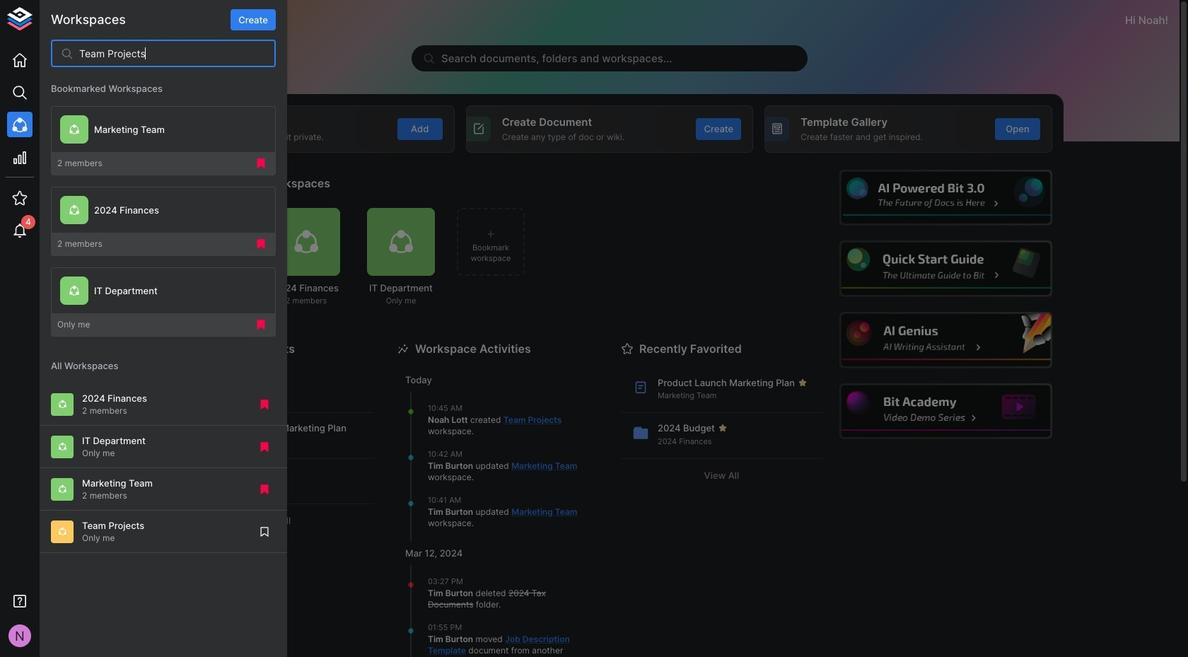 Task type: locate. For each thing, give the bounding box(es) containing it.
remove bookmark image
[[255, 238, 268, 251], [258, 441, 271, 454], [258, 483, 271, 496]]

help image
[[840, 170, 1053, 226], [840, 241, 1053, 297], [840, 312, 1053, 368], [840, 383, 1053, 440]]

4 help image from the top
[[840, 383, 1053, 440]]

0 vertical spatial remove bookmark image
[[255, 157, 268, 170]]

remove bookmark image
[[255, 157, 268, 170], [255, 319, 268, 331], [258, 398, 271, 411]]

2 vertical spatial remove bookmark image
[[258, 398, 271, 411]]

3 help image from the top
[[840, 312, 1053, 368]]



Task type: describe. For each thing, give the bounding box(es) containing it.
1 vertical spatial remove bookmark image
[[258, 441, 271, 454]]

0 vertical spatial remove bookmark image
[[255, 238, 268, 251]]

2 help image from the top
[[840, 241, 1053, 297]]

2 vertical spatial remove bookmark image
[[258, 483, 271, 496]]

1 help image from the top
[[840, 170, 1053, 226]]

Search Workspaces... text field
[[79, 40, 276, 67]]

bookmark image
[[258, 526, 271, 538]]

1 vertical spatial remove bookmark image
[[255, 319, 268, 331]]



Task type: vqa. For each thing, say whether or not it's contained in the screenshot.
impress
no



